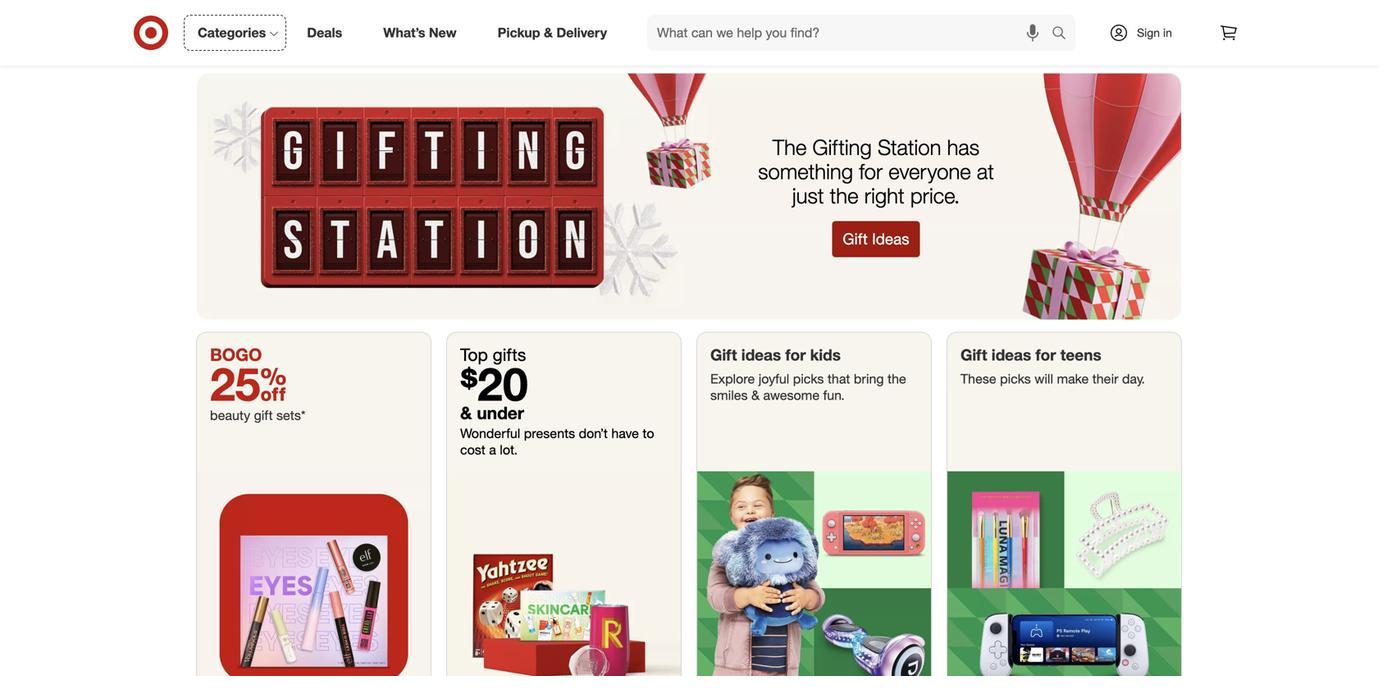 Task type: locate. For each thing, give the bounding box(es) containing it.
3 add from the left
[[913, 8, 931, 20]]

1 add to cart from the left
[[266, 8, 319, 20]]

gift inside gift ideas button
[[843, 229, 868, 248]]

pickup
[[498, 25, 540, 41]]

gift left the ideas
[[843, 229, 868, 248]]

gift
[[254, 407, 273, 423]]

add for 4th add to cart button from right
[[266, 8, 285, 20]]

the right the "just"
[[830, 183, 859, 209]]

teens
[[1061, 345, 1102, 364]]

something
[[758, 158, 853, 184]]

0 horizontal spatial &
[[460, 402, 472, 423]]

awesome
[[763, 387, 820, 403]]

kids
[[810, 345, 841, 364]]

day.
[[1122, 371, 1145, 387]]

the inside gift ideas for kids explore joyful picks that bring the smiles & awesome fun.
[[888, 371, 906, 387]]

ideas
[[872, 229, 910, 248]]

0 horizontal spatial gift
[[711, 345, 737, 364]]

categories link
[[184, 15, 287, 51]]

gifting
[[813, 134, 872, 160]]

for left everyone on the right of page
[[859, 158, 883, 184]]

0 vertical spatial the
[[830, 183, 859, 209]]

& down joyful
[[752, 387, 760, 403]]

beauty
[[210, 407, 250, 423]]

cart
[[300, 8, 319, 20], [785, 8, 804, 20], [946, 8, 965, 20], [1108, 8, 1127, 20]]

gift
[[843, 229, 868, 248], [711, 345, 737, 364], [961, 345, 987, 364]]

2 add to cart button from the left
[[711, 1, 843, 27]]

gift up explore
[[711, 345, 737, 364]]

the
[[830, 183, 859, 209], [888, 371, 906, 387]]

2 add from the left
[[751, 8, 770, 20]]

1 horizontal spatial ideas
[[992, 345, 1031, 364]]

0 horizontal spatial picks
[[793, 371, 824, 387]]

the inside 'the gifting station has something for everyone at just the right price.'
[[830, 183, 859, 209]]

what's new link
[[369, 15, 477, 51]]

gift up these
[[961, 345, 987, 364]]

2 picks from the left
[[1000, 371, 1031, 387]]

picks up awesome
[[793, 371, 824, 387]]

25
[[210, 356, 287, 411]]

for left kids
[[786, 345, 806, 364]]

for for gift ideas for teens
[[1036, 345, 1056, 364]]

0 horizontal spatial for
[[786, 345, 806, 364]]

will
[[1035, 371, 1053, 387]]

under
[[477, 402, 524, 423]]

the gifting station has something for everyone at just the right price.
[[758, 134, 994, 209]]

ideas up these
[[992, 345, 1031, 364]]

top
[[460, 344, 488, 365]]

ideas inside gift ideas for teens these picks will make their day.
[[992, 345, 1031, 364]]

gift ideas for teens these picks will make their day.
[[961, 345, 1145, 387]]

1 vertical spatial the
[[888, 371, 906, 387]]

4 add from the left
[[1074, 8, 1093, 20]]

the right bring
[[888, 371, 906, 387]]

1 ideas from the left
[[742, 345, 781, 364]]

for inside gift ideas for kids explore joyful picks that bring the smiles & awesome fun.
[[786, 345, 806, 364]]

fun.
[[823, 387, 845, 403]]

1 horizontal spatial for
[[859, 158, 883, 184]]

bring
[[854, 371, 884, 387]]

deals
[[307, 25, 342, 41]]

ideas up joyful
[[742, 345, 781, 364]]

gift for gift ideas
[[843, 229, 868, 248]]

gift inside gift ideas for kids explore joyful picks that bring the smiles & awesome fun.
[[711, 345, 737, 364]]

station
[[878, 134, 941, 160]]

2 horizontal spatial gift
[[961, 345, 987, 364]]

gift inside gift ideas for teens these picks will make their day.
[[961, 345, 987, 364]]

right
[[865, 183, 905, 209]]

for inside gift ideas for teens these picks will make their day.
[[1036, 345, 1056, 364]]

new
[[429, 25, 457, 41]]

ideas
[[742, 345, 781, 364], [992, 345, 1031, 364]]

ideas for teens
[[992, 345, 1031, 364]]

0 horizontal spatial ideas
[[742, 345, 781, 364]]

& inside gift ideas for kids explore joyful picks that bring the smiles & awesome fun.
[[752, 387, 760, 403]]

1 horizontal spatial &
[[544, 25, 553, 41]]

add
[[266, 8, 285, 20], [751, 8, 770, 20], [913, 8, 931, 20], [1074, 8, 1093, 20]]

what's new
[[383, 25, 457, 41]]

1 horizontal spatial picks
[[1000, 371, 1031, 387]]

4 add to cart button from the left
[[1035, 1, 1167, 27]]

cost
[[460, 442, 486, 458]]

1 horizontal spatial gift
[[843, 229, 868, 248]]

what's
[[383, 25, 425, 41]]

add to cart button
[[226, 1, 359, 27], [711, 1, 843, 27], [873, 1, 1005, 27], [1035, 1, 1167, 27]]

& up wonderful
[[460, 402, 472, 423]]

& right the pickup
[[544, 25, 553, 41]]

to
[[288, 8, 297, 20], [772, 8, 782, 20], [934, 8, 943, 20], [1096, 8, 1105, 20], [643, 425, 654, 441]]

everyone
[[889, 158, 971, 184]]

the for bring
[[888, 371, 906, 387]]

add to cart
[[266, 8, 319, 20], [751, 8, 804, 20], [913, 8, 965, 20], [1074, 8, 1127, 20]]

2 ideas from the left
[[992, 345, 1031, 364]]

search
[[1044, 26, 1084, 42]]

for for gift ideas for kids
[[786, 345, 806, 364]]

picks inside gift ideas for kids explore joyful picks that bring the smiles & awesome fun.
[[793, 371, 824, 387]]

that
[[828, 371, 850, 387]]

&
[[544, 25, 553, 41], [752, 387, 760, 403], [460, 402, 472, 423]]

2 cart from the left
[[785, 8, 804, 20]]

picks inside gift ideas for teens these picks will make their day.
[[1000, 371, 1031, 387]]

0 horizontal spatial the
[[830, 183, 859, 209]]

1 add from the left
[[266, 8, 285, 20]]

2 horizontal spatial for
[[1036, 345, 1056, 364]]

picks
[[793, 371, 824, 387], [1000, 371, 1031, 387]]

for
[[859, 158, 883, 184], [786, 345, 806, 364], [1036, 345, 1056, 364]]

at
[[977, 158, 994, 184]]

smiles
[[711, 387, 748, 403]]

presents
[[524, 425, 575, 441]]

ideas inside gift ideas for kids explore joyful picks that bring the smiles & awesome fun.
[[742, 345, 781, 364]]

$20
[[460, 356, 528, 411]]

make
[[1057, 371, 1089, 387]]

2 horizontal spatial &
[[752, 387, 760, 403]]

categories
[[198, 25, 266, 41]]

search button
[[1044, 15, 1084, 54]]

1 picks from the left
[[793, 371, 824, 387]]

picks left will
[[1000, 371, 1031, 387]]

1 horizontal spatial the
[[888, 371, 906, 387]]

for up will
[[1036, 345, 1056, 364]]



Task type: vqa. For each thing, say whether or not it's contained in the screenshot.
Gift ideas for kids Explore joyful picks that bring the smiles & awesome fun.
yes



Task type: describe. For each thing, give the bounding box(es) containing it.
these
[[961, 371, 997, 387]]

gifts
[[493, 344, 526, 365]]

pickup & delivery
[[498, 25, 607, 41]]

add for 3rd add to cart button from the right
[[751, 8, 770, 20]]

ideas for kids
[[742, 345, 781, 364]]

have
[[612, 425, 639, 441]]

the
[[773, 134, 807, 160]]

1 cart from the left
[[300, 8, 319, 20]]

sign in
[[1137, 25, 1172, 40]]

2 add to cart from the left
[[751, 8, 804, 20]]

delivery
[[557, 25, 607, 41]]

gift ideas for kids explore joyful picks that bring the smiles & awesome fun.
[[711, 345, 906, 403]]

3 add to cart button from the left
[[873, 1, 1005, 27]]

4 cart from the left
[[1108, 8, 1127, 20]]

add for 3rd add to cart button from the left
[[913, 8, 931, 20]]

in
[[1163, 25, 1172, 40]]

lot.
[[500, 442, 518, 458]]

beauty gift sets*
[[210, 407, 306, 423]]

price.
[[911, 183, 960, 209]]

3 cart from the left
[[946, 8, 965, 20]]

sign in link
[[1095, 15, 1198, 51]]

wonderful
[[460, 425, 520, 441]]

3 add to cart from the left
[[913, 8, 965, 20]]

bogo
[[210, 344, 262, 365]]

to inside wonderful presents don't have to cost a lot.
[[643, 425, 654, 441]]

carousel region
[[197, 0, 1181, 73]]

gift for gift ideas for kids explore joyful picks that bring the smiles & awesome fun.
[[711, 345, 737, 364]]

don't
[[579, 425, 608, 441]]

add for fourth add to cart button
[[1074, 8, 1093, 20]]

What can we help you find? suggestions appear below search field
[[647, 15, 1056, 51]]

the for just
[[830, 183, 859, 209]]

their
[[1093, 371, 1119, 387]]

deals link
[[293, 15, 363, 51]]

explore
[[711, 371, 755, 387]]

top gifts
[[460, 344, 526, 365]]

gift ideas
[[843, 229, 910, 248]]

gift ideas button
[[832, 221, 920, 257]]

pickup & delivery link
[[484, 15, 628, 51]]

a
[[489, 442, 496, 458]]

has
[[947, 134, 980, 160]]

1 add to cart button from the left
[[226, 1, 359, 27]]

joyful
[[759, 371, 790, 387]]

& under
[[460, 402, 524, 423]]

sets*
[[277, 407, 306, 423]]

for inside 'the gifting station has something for everyone at just the right price.'
[[859, 158, 883, 184]]

wonderful presents don't have to cost a lot.
[[460, 425, 654, 458]]

4 add to cart from the left
[[1074, 8, 1127, 20]]

sign
[[1137, 25, 1160, 40]]

just
[[792, 183, 824, 209]]

gift for gift ideas for teens these picks will make their day.
[[961, 345, 987, 364]]



